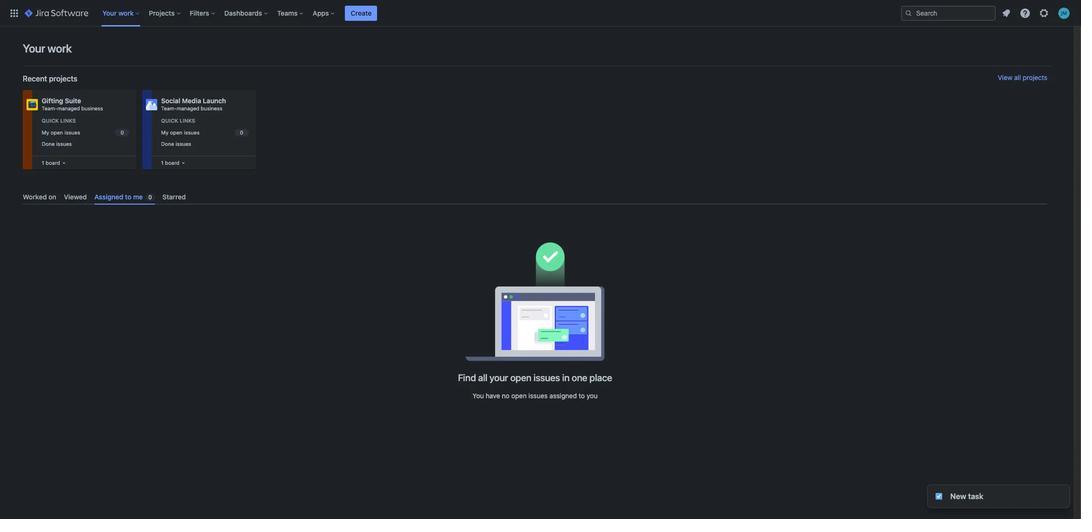Task type: describe. For each thing, give the bounding box(es) containing it.
done issues link for suite
[[40, 139, 131, 150]]

media
[[182, 97, 201, 105]]

apps
[[313, 9, 329, 17]]

done for gifting suite
[[42, 141, 55, 147]]

work inside popup button
[[119, 9, 134, 17]]

board for gifting
[[46, 160, 60, 166]]

board image
[[60, 159, 68, 167]]

0 vertical spatial to
[[125, 193, 131, 201]]

1 vertical spatial work
[[48, 42, 72, 55]]

notifications image
[[1001, 7, 1013, 19]]

apps button
[[310, 5, 339, 21]]

filters
[[190, 9, 209, 17]]

0 horizontal spatial projects
[[49, 74, 77, 83]]

viewed
[[64, 193, 87, 201]]

issues down the gifting suite team-managed business
[[65, 129, 80, 135]]

issues down the social media launch team-managed business
[[184, 129, 200, 135]]

1 for gifting suite
[[42, 160, 44, 166]]

issues down find all your open issues in one place in the bottom of the page
[[529, 392, 548, 400]]

have
[[486, 392, 501, 400]]

1 horizontal spatial to
[[579, 392, 585, 400]]

on
[[48, 193, 56, 201]]

issues up board icon
[[176, 141, 191, 147]]

done issues for gifting
[[42, 141, 72, 147]]

1 for social media launch
[[161, 160, 164, 166]]

starred
[[163, 193, 186, 201]]

quick links for social
[[161, 118, 195, 124]]

issues up board image at the left top
[[56, 141, 72, 147]]

quick for gifting
[[42, 118, 59, 124]]

your inside your work popup button
[[103, 9, 117, 17]]

my open issues link for suite
[[40, 127, 131, 138]]

all for find
[[479, 373, 488, 384]]

done issues link for media
[[159, 139, 250, 150]]

you
[[587, 392, 598, 400]]

social media launch team-managed business
[[161, 97, 226, 111]]

managed inside the social media launch team-managed business
[[177, 105, 199, 111]]

launch
[[203, 97, 226, 105]]

suite
[[65, 97, 81, 105]]

social
[[161, 97, 180, 105]]

issues left in
[[534, 373, 561, 384]]

view all projects link
[[999, 73, 1048, 83]]

1 board button
[[40, 158, 68, 168]]

business inside the gifting suite team-managed business
[[81, 105, 103, 111]]

filters button
[[187, 5, 219, 21]]

your work inside popup button
[[103, 9, 134, 17]]

help image
[[1020, 7, 1032, 19]]

new
[[951, 493, 967, 501]]

links for suite
[[60, 118, 76, 124]]

in
[[563, 373, 570, 384]]

board for social
[[165, 160, 180, 166]]

managed inside the gifting suite team-managed business
[[57, 105, 80, 111]]

done for social media launch
[[161, 141, 174, 147]]



Task type: vqa. For each thing, say whether or not it's contained in the screenshot.
bottom Your
yes



Task type: locate. For each thing, give the bounding box(es) containing it.
quick links down social
[[161, 118, 195, 124]]

projects up suite
[[49, 74, 77, 83]]

links
[[60, 118, 76, 124], [180, 118, 195, 124]]

projects
[[1024, 73, 1048, 82], [49, 74, 77, 83]]

team-
[[42, 105, 57, 111], [161, 105, 177, 111]]

done up 1 board popup button
[[161, 141, 174, 147]]

1 vertical spatial all
[[479, 373, 488, 384]]

2 managed from the left
[[177, 105, 199, 111]]

create
[[351, 9, 372, 17]]

0 horizontal spatial done
[[42, 141, 55, 147]]

settings image
[[1039, 7, 1051, 19]]

1 horizontal spatial your
[[103, 9, 117, 17]]

find
[[458, 373, 476, 384]]

0 horizontal spatial quick
[[42, 118, 59, 124]]

done issues up 1 board dropdown button
[[42, 141, 72, 147]]

banner containing your work
[[0, 0, 1082, 27]]

1
[[42, 160, 44, 166], [161, 160, 164, 166]]

1 horizontal spatial done issues
[[161, 141, 191, 147]]

0 horizontal spatial 1
[[42, 160, 44, 166]]

Search field
[[902, 5, 997, 21]]

team- down gifting
[[42, 105, 57, 111]]

2 done from the left
[[161, 141, 174, 147]]

team- inside the gifting suite team-managed business
[[42, 105, 57, 111]]

0 vertical spatial work
[[119, 9, 134, 17]]

quick links for gifting
[[42, 118, 76, 124]]

my open issues up board icon
[[161, 129, 200, 135]]

open right no
[[512, 392, 527, 400]]

1 board up 'starred'
[[161, 160, 180, 166]]

2 board from the left
[[165, 160, 180, 166]]

1 quick links from the left
[[42, 118, 76, 124]]

0 horizontal spatial done issues link
[[40, 139, 131, 150]]

your
[[490, 373, 509, 384]]

all for view
[[1015, 73, 1022, 82]]

0 vertical spatial your work
[[103, 9, 134, 17]]

your work button
[[100, 5, 143, 21]]

my open issues down the gifting suite team-managed business
[[42, 129, 80, 135]]

business inside the social media launch team-managed business
[[201, 105, 223, 111]]

your work up recent projects
[[23, 42, 72, 55]]

1 horizontal spatial my open issues
[[161, 129, 200, 135]]

your work
[[103, 9, 134, 17], [23, 42, 72, 55]]

1 business from the left
[[81, 105, 103, 111]]

view all projects
[[999, 73, 1048, 82]]

2 1 from the left
[[161, 160, 164, 166]]

task icon image
[[936, 493, 944, 501]]

open up 1 board dropdown button
[[51, 129, 63, 135]]

1 horizontal spatial managed
[[177, 105, 199, 111]]

0 horizontal spatial your
[[23, 42, 45, 55]]

1 board for social media launch
[[161, 160, 180, 166]]

0 horizontal spatial board
[[46, 160, 60, 166]]

1 horizontal spatial my
[[161, 129, 169, 135]]

1 1 from the left
[[42, 160, 44, 166]]

work
[[119, 9, 134, 17], [48, 42, 72, 55]]

assigned
[[94, 193, 123, 201]]

assigned
[[550, 392, 577, 400]]

0
[[148, 194, 152, 201]]

quick down social
[[161, 118, 178, 124]]

work up recent projects
[[48, 42, 72, 55]]

1 horizontal spatial 1 board
[[161, 160, 180, 166]]

all right find
[[479, 373, 488, 384]]

board image
[[180, 159, 187, 167]]

1 board for gifting suite
[[42, 160, 60, 166]]

1 horizontal spatial quick links
[[161, 118, 195, 124]]

0 horizontal spatial quick links
[[42, 118, 76, 124]]

tab list
[[19, 189, 1052, 205]]

1 board
[[42, 160, 60, 166], [161, 160, 180, 166]]

1 horizontal spatial team-
[[161, 105, 177, 111]]

worked on
[[23, 193, 56, 201]]

1 inside dropdown button
[[42, 160, 44, 166]]

quick links
[[42, 118, 76, 124], [161, 118, 195, 124]]

team- inside the social media launch team-managed business
[[161, 105, 177, 111]]

1 horizontal spatial links
[[180, 118, 195, 124]]

quick for social
[[161, 118, 178, 124]]

teams
[[277, 9, 298, 17]]

my open issues link down the gifting suite team-managed business
[[40, 127, 131, 138]]

links down the gifting suite team-managed business
[[60, 118, 76, 124]]

0 horizontal spatial your work
[[23, 42, 72, 55]]

1 horizontal spatial done issues link
[[159, 139, 250, 150]]

1 left board image at the left top
[[42, 160, 44, 166]]

1 my open issues from the left
[[42, 129, 80, 135]]

1 horizontal spatial all
[[1015, 73, 1022, 82]]

all right view
[[1015, 73, 1022, 82]]

0 horizontal spatial team-
[[42, 105, 57, 111]]

1 vertical spatial your work
[[23, 42, 72, 55]]

2 my from the left
[[161, 129, 169, 135]]

1 horizontal spatial projects
[[1024, 73, 1048, 82]]

your profile and settings image
[[1059, 7, 1071, 19]]

2 links from the left
[[180, 118, 195, 124]]

you have no open issues assigned to you
[[473, 392, 598, 400]]

1 horizontal spatial done
[[161, 141, 174, 147]]

gifting suite team-managed business
[[42, 97, 103, 111]]

1 inside popup button
[[161, 160, 164, 166]]

my up 1 board dropdown button
[[42, 129, 49, 135]]

1 board from the left
[[46, 160, 60, 166]]

board inside dropdown button
[[46, 160, 60, 166]]

team- down social
[[161, 105, 177, 111]]

work left projects
[[119, 9, 134, 17]]

0 horizontal spatial business
[[81, 105, 103, 111]]

1 board up "on"
[[42, 160, 60, 166]]

primary element
[[6, 0, 902, 26]]

0 horizontal spatial to
[[125, 193, 131, 201]]

2 done issues link from the left
[[159, 139, 250, 150]]

jira software image
[[25, 7, 88, 19], [25, 7, 88, 19]]

my for gifting
[[42, 129, 49, 135]]

open
[[51, 129, 63, 135], [170, 129, 183, 135], [511, 373, 532, 384], [512, 392, 527, 400]]

done issues link
[[40, 139, 131, 150], [159, 139, 250, 150]]

my open issues link down the social media launch team-managed business
[[159, 127, 250, 138]]

1 horizontal spatial quick
[[161, 118, 178, 124]]

board up 'starred'
[[165, 160, 180, 166]]

you
[[473, 392, 484, 400]]

my open issues link for media
[[159, 127, 250, 138]]

recent projects
[[23, 74, 77, 83]]

to left me
[[125, 193, 131, 201]]

2 business from the left
[[201, 105, 223, 111]]

my open issues for gifting
[[42, 129, 80, 135]]

quick links down gifting
[[42, 118, 76, 124]]

projects
[[149, 9, 175, 17]]

2 quick from the left
[[161, 118, 178, 124]]

1 horizontal spatial board
[[165, 160, 180, 166]]

board up "on"
[[46, 160, 60, 166]]

place
[[590, 373, 613, 384]]

2 done issues from the left
[[161, 141, 191, 147]]

1 horizontal spatial my open issues link
[[159, 127, 250, 138]]

2 team- from the left
[[161, 105, 177, 111]]

my
[[42, 129, 49, 135], [161, 129, 169, 135]]

projects right view
[[1024, 73, 1048, 82]]

my open issues link
[[40, 127, 131, 138], [159, 127, 250, 138]]

recent
[[23, 74, 47, 83]]

1 board inside popup button
[[161, 160, 180, 166]]

done issues for social
[[161, 141, 191, 147]]

1 my from the left
[[42, 129, 49, 135]]

quick down gifting
[[42, 118, 59, 124]]

1 horizontal spatial business
[[201, 105, 223, 111]]

quick
[[42, 118, 59, 124], [161, 118, 178, 124]]

dashboards
[[225, 9, 262, 17]]

0 horizontal spatial work
[[48, 42, 72, 55]]

1 board button
[[159, 158, 187, 168]]

one
[[572, 373, 588, 384]]

board inside popup button
[[165, 160, 180, 166]]

done issues link up board image at the left top
[[40, 139, 131, 150]]

1 done from the left
[[42, 141, 55, 147]]

your work left projects
[[103, 9, 134, 17]]

1 done issues link from the left
[[40, 139, 131, 150]]

done issues
[[42, 141, 72, 147], [161, 141, 191, 147]]

dashboards button
[[222, 5, 272, 21]]

open up 1 board popup button
[[170, 129, 183, 135]]

links for media
[[180, 118, 195, 124]]

1 horizontal spatial 1
[[161, 160, 164, 166]]

teams button
[[275, 5, 307, 21]]

business
[[81, 105, 103, 111], [201, 105, 223, 111]]

my for social
[[161, 129, 169, 135]]

appswitcher icon image
[[9, 7, 20, 19]]

issues
[[65, 129, 80, 135], [184, 129, 200, 135], [56, 141, 72, 147], [176, 141, 191, 147], [534, 373, 561, 384], [529, 392, 548, 400]]

1 board inside dropdown button
[[42, 160, 60, 166]]

all
[[1015, 73, 1022, 82], [479, 373, 488, 384]]

worked
[[23, 193, 47, 201]]

2 1 board from the left
[[161, 160, 180, 166]]

1 left board icon
[[161, 160, 164, 166]]

links down the social media launch team-managed business
[[180, 118, 195, 124]]

0 vertical spatial all
[[1015, 73, 1022, 82]]

search image
[[906, 9, 913, 17]]

1 1 board from the left
[[42, 160, 60, 166]]

done
[[42, 141, 55, 147], [161, 141, 174, 147]]

open right your
[[511, 373, 532, 384]]

1 horizontal spatial work
[[119, 9, 134, 17]]

gifting
[[42, 97, 63, 105]]

1 managed from the left
[[57, 105, 80, 111]]

0 horizontal spatial 1 board
[[42, 160, 60, 166]]

my open issues
[[42, 129, 80, 135], [161, 129, 200, 135]]

no
[[502, 392, 510, 400]]

1 horizontal spatial your work
[[103, 9, 134, 17]]

your
[[103, 9, 117, 17], [23, 42, 45, 55]]

0 horizontal spatial managed
[[57, 105, 80, 111]]

assigned to me
[[94, 193, 143, 201]]

tab list containing worked on
[[19, 189, 1052, 205]]

board
[[46, 160, 60, 166], [165, 160, 180, 166]]

to
[[125, 193, 131, 201], [579, 392, 585, 400]]

new task
[[951, 493, 984, 501]]

0 vertical spatial your
[[103, 9, 117, 17]]

new task button
[[928, 486, 1071, 508]]

1 team- from the left
[[42, 105, 57, 111]]

1 vertical spatial your
[[23, 42, 45, 55]]

0 horizontal spatial my open issues
[[42, 129, 80, 135]]

me
[[133, 193, 143, 201]]

create button
[[345, 5, 378, 21]]

0 horizontal spatial my
[[42, 129, 49, 135]]

task
[[969, 493, 984, 501]]

1 done issues from the left
[[42, 141, 72, 147]]

banner
[[0, 0, 1082, 27]]

view
[[999, 73, 1013, 82]]

managed
[[57, 105, 80, 111], [177, 105, 199, 111]]

managed down media
[[177, 105, 199, 111]]

2 my open issues from the left
[[161, 129, 200, 135]]

done issues link up board icon
[[159, 139, 250, 150]]

find all your open issues in one place
[[458, 373, 613, 384]]

to left you
[[579, 392, 585, 400]]

done up 1 board dropdown button
[[42, 141, 55, 147]]

2 quick links from the left
[[161, 118, 195, 124]]

0 horizontal spatial done issues
[[42, 141, 72, 147]]

2 my open issues link from the left
[[159, 127, 250, 138]]

1 quick from the left
[[42, 118, 59, 124]]

1 vertical spatial to
[[579, 392, 585, 400]]

projects button
[[146, 5, 184, 21]]

1 my open issues link from the left
[[40, 127, 131, 138]]

0 horizontal spatial all
[[479, 373, 488, 384]]

my up 1 board popup button
[[161, 129, 169, 135]]

0 horizontal spatial my open issues link
[[40, 127, 131, 138]]

1 links from the left
[[60, 118, 76, 124]]

done issues up 1 board popup button
[[161, 141, 191, 147]]

0 horizontal spatial links
[[60, 118, 76, 124]]

managed down suite
[[57, 105, 80, 111]]

my open issues for social
[[161, 129, 200, 135]]



